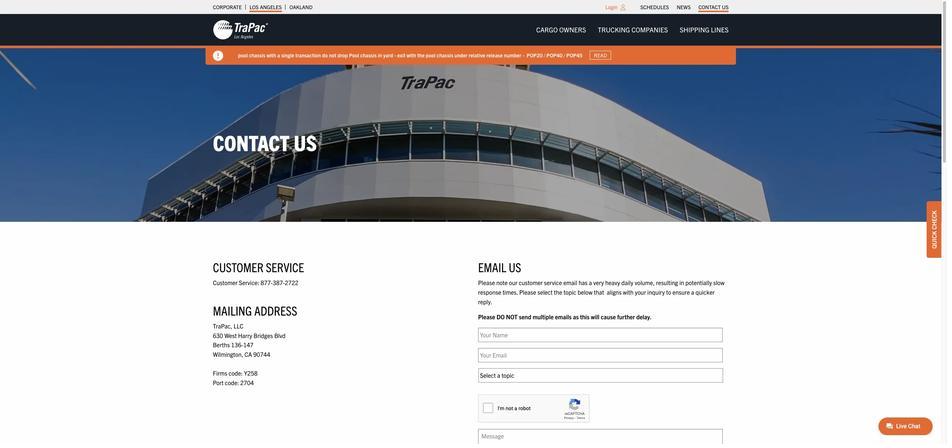 Task type: describe. For each thing, give the bounding box(es) containing it.
multiple
[[533, 314, 554, 321]]

news
[[677, 4, 691, 10]]

0 vertical spatial code:
[[229, 370, 243, 377]]

mailing address
[[213, 303, 297, 319]]

los
[[250, 4, 259, 10]]

read
[[594, 52, 607, 59]]

response
[[478, 289, 501, 296]]

schedules
[[640, 4, 669, 10]]

service
[[544, 279, 562, 287]]

further
[[617, 314, 635, 321]]

port
[[213, 379, 224, 387]]

Your Email text field
[[478, 348, 723, 363]]

menu bar containing schedules
[[637, 2, 733, 12]]

as
[[573, 314, 579, 321]]

daily
[[621, 279, 633, 287]]

2 pool from the left
[[426, 52, 436, 58]]

trapac,
[[213, 323, 232, 330]]

los angeles link
[[250, 2, 282, 12]]

3 chassis from the left
[[437, 52, 453, 58]]

cause
[[601, 314, 616, 321]]

resulting
[[656, 279, 678, 287]]

pool chassis with a single transaction  do not drop pool chassis in yard -  exit with the pool chassis under relative release number -  pop20 / pop40 / pop45
[[238, 52, 582, 58]]

Message text field
[[478, 430, 723, 445]]

below
[[578, 289, 593, 296]]

1 vertical spatial contact
[[213, 129, 290, 156]]

customer service: 877-387-2722
[[213, 279, 298, 287]]

los angeles
[[250, 4, 282, 10]]

please do not send multiple emails as this will cause further delay.
[[478, 314, 652, 321]]

transaction
[[295, 52, 321, 58]]

quick check link
[[927, 201, 942, 258]]

email us
[[478, 259, 521, 275]]

1 vertical spatial please
[[519, 289, 536, 296]]

login
[[606, 4, 618, 10]]

1 chassis from the left
[[249, 52, 265, 58]]

that
[[594, 289, 604, 296]]

exit
[[397, 52, 405, 58]]

firms
[[213, 370, 227, 377]]

topic
[[564, 289, 576, 296]]

1 vertical spatial us
[[294, 129, 317, 156]]

cargo
[[536, 25, 558, 34]]

service
[[266, 259, 304, 275]]

1 vertical spatial code:
[[225, 379, 239, 387]]

corporate link
[[213, 2, 242, 12]]

1 horizontal spatial us
[[509, 259, 521, 275]]

our
[[509, 279, 517, 287]]

quicker
[[696, 289, 715, 296]]

relative
[[469, 52, 485, 58]]

y258
[[244, 370, 258, 377]]

shipping
[[680, 25, 710, 34]]

check
[[931, 211, 938, 230]]

877-
[[261, 279, 273, 287]]

1 horizontal spatial with
[[407, 52, 416, 58]]

corporate
[[213, 4, 242, 10]]

us inside menu bar
[[722, 4, 729, 10]]

pop45
[[566, 52, 582, 58]]

wilmington,
[[213, 351, 243, 358]]

630
[[213, 332, 223, 340]]

1 vertical spatial contact us
[[213, 129, 317, 156]]

menu bar inside "banner"
[[530, 22, 735, 37]]

emails
[[555, 314, 572, 321]]

login link
[[606, 4, 618, 10]]

cargo owners
[[536, 25, 586, 34]]

owners
[[559, 25, 586, 34]]

companies
[[632, 25, 668, 34]]

mailing
[[213, 303, 252, 319]]

blvd
[[274, 332, 286, 340]]

147
[[243, 342, 253, 349]]

reply.
[[478, 298, 492, 306]]

2704
[[240, 379, 254, 387]]

2 / from the left
[[564, 52, 565, 58]]

pop40
[[547, 52, 563, 58]]

customer
[[519, 279, 543, 287]]

select
[[538, 289, 553, 296]]

delay.
[[636, 314, 652, 321]]

do
[[322, 52, 328, 58]]

contact us link
[[699, 2, 729, 12]]

1 / from the left
[[544, 52, 545, 58]]

customer for customer service
[[213, 259, 264, 275]]

send
[[519, 314, 531, 321]]

pop20
[[527, 52, 543, 58]]

2 chassis from the left
[[360, 52, 377, 58]]

light image
[[621, 4, 626, 10]]

under
[[454, 52, 468, 58]]

solid image
[[213, 51, 223, 61]]

quick check
[[931, 211, 938, 249]]

inquiry
[[647, 289, 665, 296]]



Task type: locate. For each thing, give the bounding box(es) containing it.
1 horizontal spatial -
[[523, 52, 524, 58]]

with
[[267, 52, 276, 58], [407, 52, 416, 58], [623, 289, 634, 296]]

code:
[[229, 370, 243, 377], [225, 379, 239, 387]]

menu bar down light image
[[530, 22, 735, 37]]

2 customer from the top
[[213, 279, 238, 287]]

0 horizontal spatial contact us
[[213, 129, 317, 156]]

1 horizontal spatial the
[[554, 289, 562, 296]]

a inside "banner"
[[277, 52, 280, 58]]

quick
[[931, 231, 938, 249]]

release
[[487, 52, 503, 58]]

please up response
[[478, 279, 495, 287]]

your
[[635, 289, 646, 296]]

90744
[[253, 351, 270, 358]]

email
[[563, 279, 577, 287]]

oakland
[[290, 4, 313, 10]]

please left do
[[478, 314, 495, 321]]

yard
[[383, 52, 393, 58]]

in up ensure
[[680, 279, 684, 287]]

will
[[591, 314, 599, 321]]

angeles
[[260, 4, 282, 10]]

do
[[497, 314, 505, 321]]

0 vertical spatial contact
[[699, 4, 721, 10]]

ca
[[245, 351, 252, 358]]

oakland link
[[290, 2, 313, 12]]

2 horizontal spatial with
[[623, 289, 634, 296]]

0 vertical spatial in
[[378, 52, 382, 58]]

us
[[722, 4, 729, 10], [294, 129, 317, 156], [509, 259, 521, 275]]

- right number
[[523, 52, 524, 58]]

in inside "banner"
[[378, 52, 382, 58]]

has
[[579, 279, 588, 287]]

1 vertical spatial in
[[680, 279, 684, 287]]

customer service
[[213, 259, 304, 275]]

very
[[593, 279, 604, 287]]

0 horizontal spatial -
[[394, 52, 396, 58]]

volume,
[[635, 279, 655, 287]]

a left single
[[277, 52, 280, 58]]

- left exit
[[394, 52, 396, 58]]

please note our customer service email has a very heavy daily volume, resulting in potentially slow response times. please select the topic below that  aligns with your inquiry to ensure a quicker reply.
[[478, 279, 725, 306]]

los angeles image
[[213, 20, 268, 40]]

1 horizontal spatial in
[[680, 279, 684, 287]]

menu bar
[[637, 2, 733, 12], [530, 22, 735, 37]]

read link
[[590, 51, 611, 60]]

note
[[496, 279, 508, 287]]

0 horizontal spatial us
[[294, 129, 317, 156]]

slow
[[713, 279, 725, 287]]

code: up 2704
[[229, 370, 243, 377]]

email
[[478, 259, 506, 275]]

trucking
[[598, 25, 630, 34]]

customer for customer service: 877-387-2722
[[213, 279, 238, 287]]

ensure
[[673, 289, 690, 296]]

0 vertical spatial us
[[722, 4, 729, 10]]

-
[[394, 52, 396, 58], [523, 52, 524, 58]]

please for our
[[478, 279, 495, 287]]

trapac, llc 630 west harry bridges blvd berths 136-147 wilmington, ca 90744
[[213, 323, 286, 358]]

cargo owners link
[[530, 22, 592, 37]]

firms code:  y258 port code:  2704
[[213, 370, 258, 387]]

pool right solid icon
[[238, 52, 248, 58]]

in
[[378, 52, 382, 58], [680, 279, 684, 287]]

2722
[[285, 279, 298, 287]]

a right has
[[589, 279, 592, 287]]

0 horizontal spatial a
[[277, 52, 280, 58]]

shipping lines link
[[674, 22, 735, 37]]

banner containing cargo owners
[[0, 14, 947, 65]]

menu bar containing cargo owners
[[530, 22, 735, 37]]

0 vertical spatial menu bar
[[637, 2, 733, 12]]

shipping lines
[[680, 25, 729, 34]]

bridges
[[254, 332, 273, 340]]

customer
[[213, 259, 264, 275], [213, 279, 238, 287]]

2 horizontal spatial us
[[722, 4, 729, 10]]

1 customer from the top
[[213, 259, 264, 275]]

/ left pop45
[[564, 52, 565, 58]]

this
[[580, 314, 590, 321]]

trucking companies link
[[592, 22, 674, 37]]

contact us
[[699, 4, 729, 10], [213, 129, 317, 156]]

2 vertical spatial please
[[478, 314, 495, 321]]

number
[[504, 52, 521, 58]]

llc
[[234, 323, 243, 330]]

with down daily
[[623, 289, 634, 296]]

address
[[254, 303, 297, 319]]

trucking companies
[[598, 25, 668, 34]]

a down potentially
[[691, 289, 694, 296]]

pool
[[349, 52, 359, 58]]

/ left pop40
[[544, 52, 545, 58]]

drop
[[338, 52, 348, 58]]

the right exit
[[417, 52, 425, 58]]

0 vertical spatial a
[[277, 52, 280, 58]]

0 horizontal spatial contact
[[213, 129, 290, 156]]

news link
[[677, 2, 691, 12]]

0 horizontal spatial the
[[417, 52, 425, 58]]

136-
[[231, 342, 243, 349]]

0 vertical spatial contact us
[[699, 4, 729, 10]]

customer left service:
[[213, 279, 238, 287]]

the inside "banner"
[[417, 52, 425, 58]]

2 horizontal spatial a
[[691, 289, 694, 296]]

in left yard
[[378, 52, 382, 58]]

code: right port
[[225, 379, 239, 387]]

service:
[[239, 279, 259, 287]]

contact us inside menu bar
[[699, 4, 729, 10]]

times.
[[503, 289, 518, 296]]

0 horizontal spatial pool
[[238, 52, 248, 58]]

2 horizontal spatial chassis
[[437, 52, 453, 58]]

0 horizontal spatial /
[[544, 52, 545, 58]]

/
[[544, 52, 545, 58], [564, 52, 565, 58]]

heavy
[[605, 279, 620, 287]]

chassis left under
[[437, 52, 453, 58]]

0 vertical spatial please
[[478, 279, 495, 287]]

0 horizontal spatial in
[[378, 52, 382, 58]]

schedules link
[[640, 2, 669, 12]]

1 vertical spatial menu bar
[[530, 22, 735, 37]]

customer up service:
[[213, 259, 264, 275]]

not
[[506, 314, 518, 321]]

1 vertical spatial the
[[554, 289, 562, 296]]

chassis right the pool
[[360, 52, 377, 58]]

1 horizontal spatial pool
[[426, 52, 436, 58]]

lines
[[711, 25, 729, 34]]

the inside please note our customer service email has a very heavy daily volume, resulting in potentially slow response times. please select the topic below that  aligns with your inquiry to ensure a quicker reply.
[[554, 289, 562, 296]]

0 vertical spatial customer
[[213, 259, 264, 275]]

0 horizontal spatial with
[[267, 52, 276, 58]]

the
[[417, 52, 425, 58], [554, 289, 562, 296]]

1 horizontal spatial /
[[564, 52, 565, 58]]

with inside please note our customer service email has a very heavy daily volume, resulting in potentially slow response times. please select the topic below that  aligns with your inquiry to ensure a quicker reply.
[[623, 289, 634, 296]]

with left single
[[267, 52, 276, 58]]

chassis
[[249, 52, 265, 58], [360, 52, 377, 58], [437, 52, 453, 58]]

2 vertical spatial a
[[691, 289, 694, 296]]

1 pool from the left
[[238, 52, 248, 58]]

please for not
[[478, 314, 495, 321]]

chassis down los angeles image
[[249, 52, 265, 58]]

1 horizontal spatial a
[[589, 279, 592, 287]]

to
[[666, 289, 671, 296]]

1 vertical spatial customer
[[213, 279, 238, 287]]

2 vertical spatial us
[[509, 259, 521, 275]]

berths
[[213, 342, 230, 349]]

Your Name text field
[[478, 328, 723, 343]]

0 vertical spatial the
[[417, 52, 425, 58]]

not
[[329, 52, 336, 58]]

2 - from the left
[[523, 52, 524, 58]]

1 vertical spatial a
[[589, 279, 592, 287]]

contact
[[699, 4, 721, 10], [213, 129, 290, 156]]

with right exit
[[407, 52, 416, 58]]

1 horizontal spatial contact us
[[699, 4, 729, 10]]

menu bar up shipping
[[637, 2, 733, 12]]

0 horizontal spatial chassis
[[249, 52, 265, 58]]

1 horizontal spatial contact
[[699, 4, 721, 10]]

west
[[224, 332, 237, 340]]

single
[[281, 52, 294, 58]]

in inside please note our customer service email has a very heavy daily volume, resulting in potentially slow response times. please select the topic below that  aligns with your inquiry to ensure a quicker reply.
[[680, 279, 684, 287]]

1 - from the left
[[394, 52, 396, 58]]

banner
[[0, 14, 947, 65]]

potentially
[[686, 279, 712, 287]]

please down customer
[[519, 289, 536, 296]]

pool right exit
[[426, 52, 436, 58]]

contact inside menu bar
[[699, 4, 721, 10]]

1 horizontal spatial chassis
[[360, 52, 377, 58]]

387-
[[273, 279, 285, 287]]

the down service
[[554, 289, 562, 296]]



Task type: vqa. For each thing, say whether or not it's contained in the screenshot.
the Contact
yes



